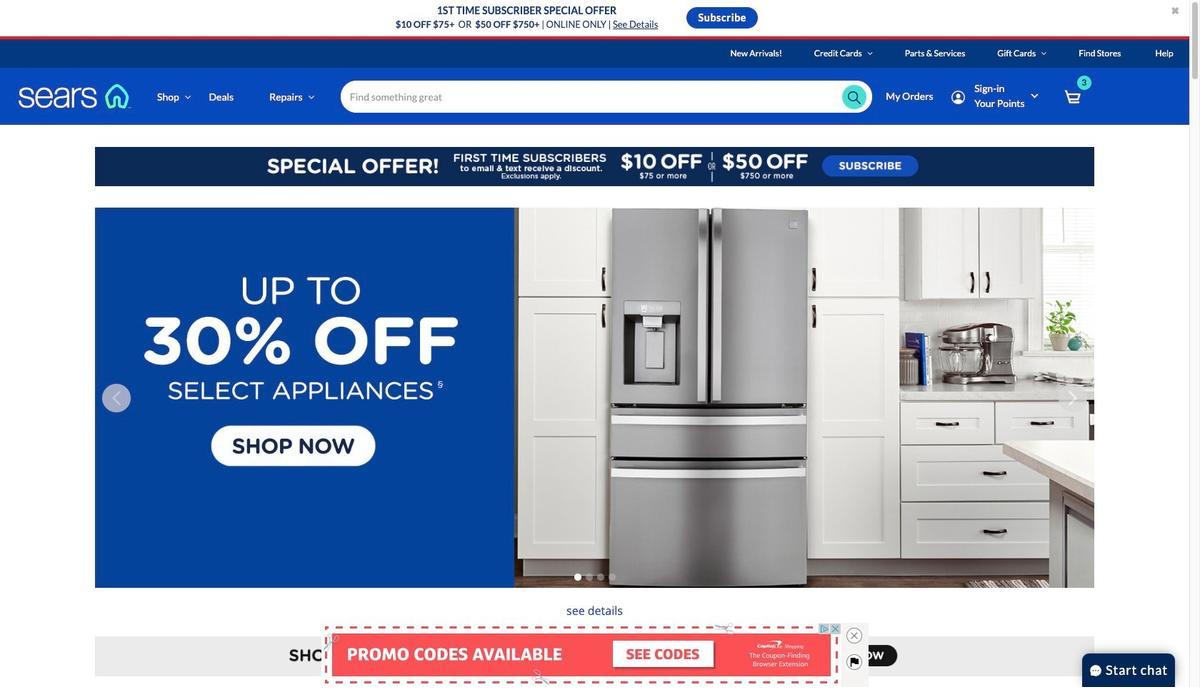 Task type: locate. For each thing, give the bounding box(es) containing it.
1 horizontal spatial angle down image
[[867, 49, 873, 58]]

Search text field
[[341, 81, 872, 113]]

1 horizontal spatial angle down image
[[1041, 49, 1047, 58]]

1 vertical spatial angle down image
[[185, 92, 191, 102]]

angle down image
[[867, 49, 873, 58], [308, 92, 315, 102]]

banner
[[0, 39, 1200, 146]]

home image
[[18, 84, 132, 109]]

1 vertical spatial angle down image
[[308, 92, 315, 102]]

angle down image
[[1041, 49, 1047, 58], [185, 92, 191, 102]]

advertisement element
[[321, 624, 841, 688]]

0 vertical spatial angle down image
[[867, 49, 873, 58]]

0 horizontal spatial angle down image
[[185, 92, 191, 102]]

0 vertical spatial angle down image
[[1041, 49, 1047, 58]]



Task type: vqa. For each thing, say whether or not it's contained in the screenshot.
option
no



Task type: describe. For each thing, give the bounding box(es) containing it.
view cart image
[[1064, 90, 1081, 105]]

0 horizontal spatial angle down image
[[308, 92, 315, 102]]

settings image
[[951, 91, 965, 104]]



